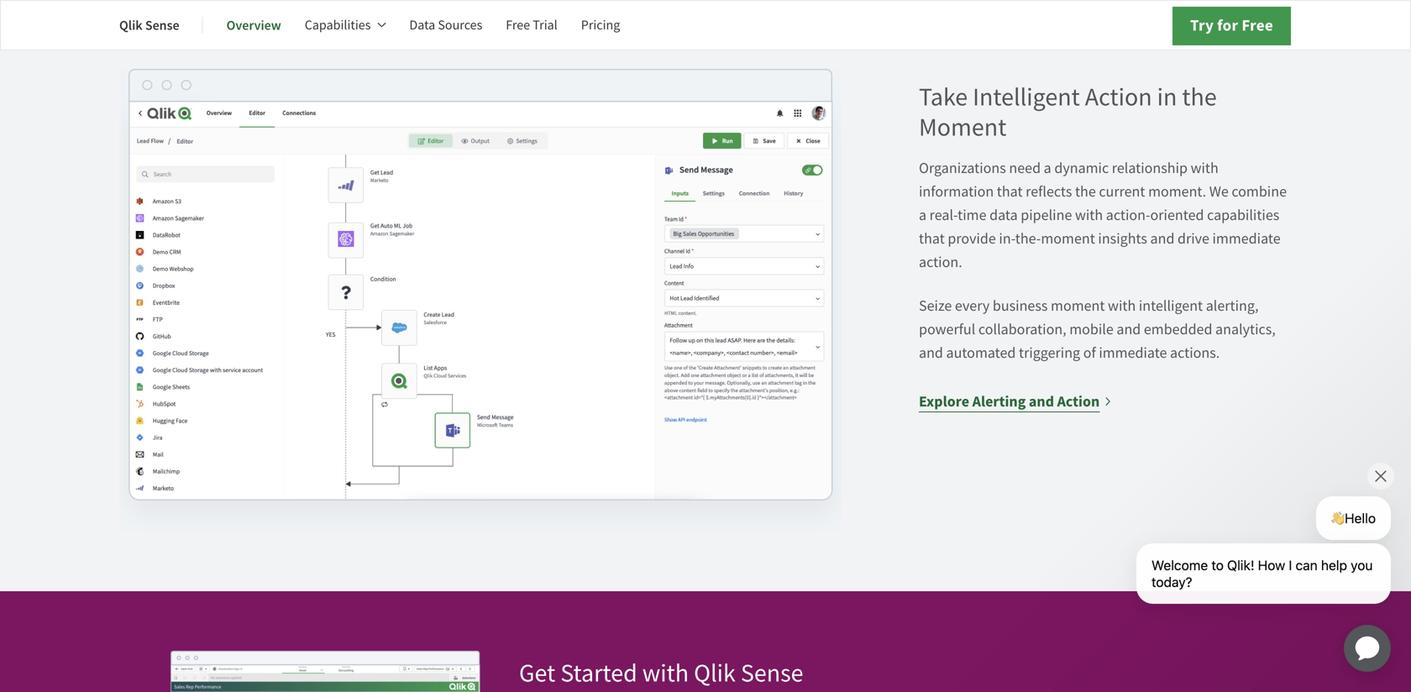 Task type: describe. For each thing, give the bounding box(es) containing it.
qlik sense link
[[119, 5, 179, 45]]

the-
[[1015, 229, 1041, 248]]

moment inside organizations need a dynamic relationship with information that reflects the current moment. we combine a real-time data pipeline with action-oriented capabilities that provide in-the-moment insights and drive immediate action.
[[1041, 229, 1095, 248]]

overview
[[226, 16, 281, 34]]

need
[[1009, 158, 1041, 177]]

seize
[[919, 296, 952, 315]]

relationship
[[1112, 158, 1188, 177]]

0 vertical spatial qlik
[[119, 16, 143, 34]]

pricing link
[[581, 5, 620, 45]]

explore
[[919, 391, 969, 411]]

screenshot showing a qlik insight advisor dashboard image
[[519, 0, 1241, 8]]

insights
[[1098, 229, 1147, 248]]

free trial link
[[506, 5, 558, 45]]

data
[[409, 16, 435, 34]]

information
[[919, 182, 994, 201]]

time
[[958, 205, 987, 225]]

actions.
[[1170, 343, 1220, 362]]

action-
[[1106, 205, 1150, 225]]

data sources
[[409, 16, 482, 34]]

1 horizontal spatial free
[[1242, 15, 1273, 36]]

menu bar containing qlik sense
[[119, 5, 644, 45]]

try for free
[[1190, 15, 1273, 36]]

intelligent
[[973, 81, 1080, 113]]

of
[[1083, 343, 1096, 362]]

sources
[[438, 16, 482, 34]]

capabilities
[[1207, 205, 1280, 225]]

immediate inside organizations need a dynamic relationship with information that reflects the current moment. we combine a real-time data pipeline with action-oriented capabilities that provide in-the-moment insights and drive immediate action.
[[1213, 229, 1281, 248]]

and inside organizations need a dynamic relationship with information that reflects the current moment. we combine a real-time data pipeline with action-oriented capabilities that provide in-the-moment insights and drive immediate action.
[[1150, 229, 1175, 248]]

immediate inside seize every business moment with intelligent alerting, powerful collaboration, mobile and embedded analytics, and automated triggering of immediate actions.
[[1099, 343, 1167, 362]]

with inside seize every business moment with intelligent alerting, powerful collaboration, mobile and embedded analytics, and automated triggering of immediate actions.
[[1108, 296, 1136, 315]]

and inside the explore alerting and action link
[[1029, 391, 1054, 411]]

0 vertical spatial that
[[997, 182, 1023, 201]]

1 vertical spatial action
[[1057, 391, 1100, 411]]

screenshot showing a qlik message workflow image
[[119, 69, 842, 531]]

take
[[919, 81, 968, 113]]

business
[[993, 296, 1048, 315]]

dynamic
[[1054, 158, 1109, 177]]

with left action-
[[1075, 205, 1103, 225]]

triggering
[[1019, 343, 1080, 362]]

capabilities
[[305, 16, 371, 34]]

1 horizontal spatial a
[[1044, 158, 1051, 177]]

get started with qlik sense
[[519, 657, 803, 689]]

automated
[[946, 343, 1016, 362]]

get
[[519, 657, 555, 689]]

with right started
[[642, 657, 689, 689]]

1 vertical spatial a
[[919, 205, 927, 225]]

collaboration,
[[978, 319, 1066, 339]]

oriented
[[1150, 205, 1204, 225]]

powerful
[[919, 319, 975, 339]]

alerting
[[972, 391, 1026, 411]]

explore alerting and action link
[[919, 390, 1112, 413]]

pricing
[[581, 16, 620, 34]]



Task type: vqa. For each thing, say whether or not it's contained in the screenshot.
at to the right
no



Task type: locate. For each thing, give the bounding box(es) containing it.
free right for
[[1242, 15, 1273, 36]]

get started with qlik sense image
[[119, 645, 492, 692]]

0 horizontal spatial a
[[919, 205, 927, 225]]

and right "mobile"
[[1117, 319, 1141, 339]]

0 vertical spatial the
[[1182, 81, 1217, 113]]

0 vertical spatial immediate
[[1213, 229, 1281, 248]]

and down "oriented"
[[1150, 229, 1175, 248]]

0 vertical spatial a
[[1044, 158, 1051, 177]]

that up action.
[[919, 229, 945, 248]]

immediate
[[1213, 229, 1281, 248], [1099, 343, 1167, 362]]

1 vertical spatial immediate
[[1099, 343, 1167, 362]]

overview link
[[226, 5, 281, 45]]

and
[[1150, 229, 1175, 248], [1117, 319, 1141, 339], [919, 343, 943, 362], [1029, 391, 1054, 411]]

reflects
[[1026, 182, 1072, 201]]

every
[[955, 296, 990, 315]]

0 horizontal spatial that
[[919, 229, 945, 248]]

mobile
[[1069, 319, 1114, 339]]

the inside take intelligent action in the moment
[[1182, 81, 1217, 113]]

that up data
[[997, 182, 1023, 201]]

0 horizontal spatial sense
[[145, 16, 179, 34]]

immediate down capabilities at the top
[[1213, 229, 1281, 248]]

0 horizontal spatial qlik
[[119, 16, 143, 34]]

qlik
[[119, 16, 143, 34], [694, 657, 736, 689]]

drive
[[1178, 229, 1209, 248]]

1 vertical spatial qlik
[[694, 657, 736, 689]]

a left the real-
[[919, 205, 927, 225]]

provide
[[948, 229, 996, 248]]

moment down pipeline
[[1041, 229, 1095, 248]]

combine
[[1232, 182, 1287, 201]]

in
[[1157, 81, 1177, 113]]

and right alerting at right bottom
[[1029, 391, 1054, 411]]

real-
[[930, 205, 958, 225]]

menu bar
[[119, 5, 644, 45]]

free left trial
[[506, 16, 530, 34]]

0 horizontal spatial immediate
[[1099, 343, 1167, 362]]

action left in
[[1085, 81, 1152, 113]]

1 vertical spatial sense
[[741, 657, 803, 689]]

organizations
[[919, 158, 1006, 177]]

1 vertical spatial the
[[1075, 182, 1096, 201]]

and down powerful
[[919, 343, 943, 362]]

started
[[560, 657, 637, 689]]

organizations need a dynamic relationship with information that reflects the current moment. we combine a real-time data pipeline with action-oriented capabilities that provide in-the-moment insights and drive immediate action.
[[919, 158, 1287, 272]]

for
[[1217, 15, 1238, 36]]

free trial
[[506, 16, 558, 34]]

that
[[997, 182, 1023, 201], [919, 229, 945, 248]]

1 horizontal spatial sense
[[741, 657, 803, 689]]

1 vertical spatial that
[[919, 229, 945, 248]]

try for free link
[[1173, 7, 1291, 45]]

moment inside seize every business moment with intelligent alerting, powerful collaboration, mobile and embedded analytics, and automated triggering of immediate actions.
[[1051, 296, 1105, 315]]

data
[[990, 205, 1018, 225]]

intelligent
[[1139, 296, 1203, 315]]

data sources link
[[409, 5, 482, 45]]

the inside organizations need a dynamic relationship with information that reflects the current moment. we combine a real-time data pipeline with action-oriented capabilities that provide in-the-moment insights and drive immediate action.
[[1075, 182, 1096, 201]]

action down of
[[1057, 391, 1100, 411]]

in-
[[999, 229, 1015, 248]]

0 horizontal spatial free
[[506, 16, 530, 34]]

a right need on the right of page
[[1044, 158, 1051, 177]]

1 horizontal spatial the
[[1182, 81, 1217, 113]]

capabilities link
[[305, 5, 386, 45]]

0 horizontal spatial the
[[1075, 182, 1096, 201]]

trial
[[533, 16, 558, 34]]

alerting,
[[1206, 296, 1259, 315]]

1 horizontal spatial immediate
[[1213, 229, 1281, 248]]

moment.
[[1148, 182, 1206, 201]]

seize every business moment with intelligent alerting, powerful collaboration, mobile and embedded analytics, and automated triggering of immediate actions.
[[919, 296, 1276, 362]]

explore alerting and action
[[919, 391, 1100, 411]]

analytics,
[[1215, 319, 1276, 339]]

moment up "mobile"
[[1051, 296, 1105, 315]]

application
[[1324, 605, 1411, 692]]

pipeline
[[1021, 205, 1072, 225]]

the
[[1182, 81, 1217, 113], [1075, 182, 1096, 201]]

we
[[1209, 182, 1229, 201]]

take intelligent action in the moment
[[919, 81, 1217, 143]]

action.
[[919, 252, 962, 272]]

free
[[1242, 15, 1273, 36], [506, 16, 530, 34]]

1 horizontal spatial qlik
[[694, 657, 736, 689]]

action
[[1085, 81, 1152, 113], [1057, 391, 1100, 411]]

qlik sense
[[119, 16, 179, 34]]

moment
[[919, 111, 1007, 143]]

the right in
[[1182, 81, 1217, 113]]

0 vertical spatial sense
[[145, 16, 179, 34]]

0 vertical spatial action
[[1085, 81, 1152, 113]]

0 vertical spatial moment
[[1041, 229, 1095, 248]]

with up we
[[1191, 158, 1219, 177]]

with up "mobile"
[[1108, 296, 1136, 315]]

try
[[1190, 15, 1214, 36]]

the down dynamic
[[1075, 182, 1096, 201]]

immediate right of
[[1099, 343, 1167, 362]]

1 vertical spatial moment
[[1051, 296, 1105, 315]]

sense
[[145, 16, 179, 34], [741, 657, 803, 689]]

1 horizontal spatial that
[[997, 182, 1023, 201]]

current
[[1099, 182, 1145, 201]]

a
[[1044, 158, 1051, 177], [919, 205, 927, 225]]

embedded
[[1144, 319, 1212, 339]]

action inside take intelligent action in the moment
[[1085, 81, 1152, 113]]

with
[[1191, 158, 1219, 177], [1075, 205, 1103, 225], [1108, 296, 1136, 315], [642, 657, 689, 689]]

moment
[[1041, 229, 1095, 248], [1051, 296, 1105, 315]]



